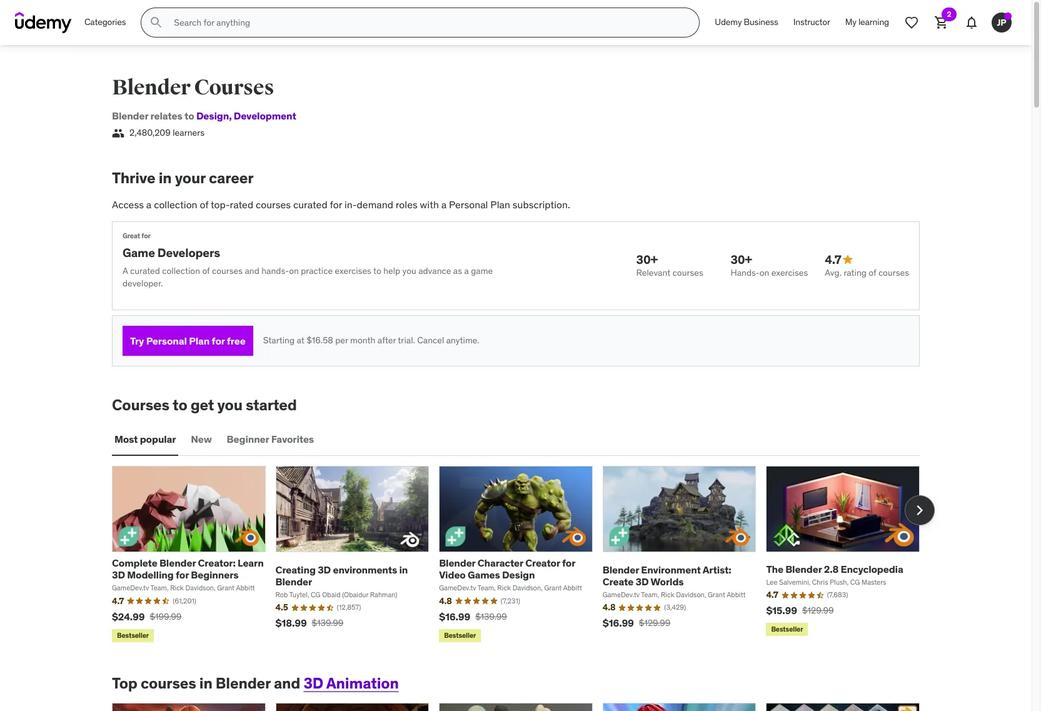 Task type: describe. For each thing, give the bounding box(es) containing it.
blender character creator for video games design
[[439, 557, 575, 581]]

2
[[947, 9, 952, 19]]

carousel element
[[112, 466, 935, 645]]

blender character creator for video games design link
[[439, 557, 575, 581]]

month
[[350, 335, 376, 346]]

create
[[603, 575, 634, 588]]

udemy
[[715, 16, 742, 28]]

in inside creating 3d environments in blender
[[399, 563, 408, 576]]

game
[[123, 245, 155, 260]]

small image
[[842, 254, 854, 266]]

complete blender creator: learn 3d modelling for beginners link
[[112, 557, 264, 581]]

jp
[[997, 17, 1007, 28]]

thrive in your career
[[112, 168, 254, 188]]

development
[[234, 109, 296, 122]]

access a collection of top-rated courses curated for in-demand roles with a personal plan subscription.
[[112, 198, 570, 211]]

anytime.
[[446, 335, 480, 346]]

games
[[468, 569, 500, 581]]

relevant
[[636, 267, 671, 278]]

beginners
[[191, 569, 239, 581]]

2,480,209 learners
[[129, 127, 205, 138]]

environment
[[641, 563, 701, 576]]

small image
[[112, 127, 124, 140]]

a
[[123, 265, 128, 276]]

after
[[378, 335, 396, 346]]

my learning
[[845, 16, 889, 28]]

try personal plan for free
[[130, 334, 246, 347]]

wishlist image
[[904, 15, 919, 30]]

and inside great for game developers a curated collection of courses and hands-on practice exercises to help you advance as a game developer.
[[245, 265, 259, 276]]

most popular
[[114, 433, 176, 446]]

3d animation link
[[304, 673, 399, 693]]

of inside great for game developers a curated collection of courses and hands-on practice exercises to help you advance as a game developer.
[[202, 265, 210, 276]]

practice
[[301, 265, 333, 276]]

you have alerts image
[[1004, 13, 1012, 20]]

favorites
[[271, 433, 314, 446]]

creator:
[[198, 557, 236, 569]]

for inside great for game developers a curated collection of courses and hands-on practice exercises to help you advance as a game developer.
[[142, 232, 151, 240]]

blender environment artist: create 3d worlds link
[[603, 563, 732, 588]]

access
[[112, 198, 144, 211]]

3d left animation
[[304, 673, 323, 693]]

courses inside 30+ relevant courses
[[673, 267, 703, 278]]

courses right the 'rating'
[[879, 267, 909, 278]]

business
[[744, 16, 779, 28]]

udemy image
[[15, 12, 72, 33]]

try
[[130, 334, 144, 347]]

2.8
[[824, 563, 839, 575]]

exercises inside 30+ hands-on exercises
[[772, 267, 808, 278]]

0 horizontal spatial a
[[146, 198, 152, 211]]

collection inside great for game developers a curated collection of courses and hands-on practice exercises to help you advance as a game developer.
[[162, 265, 200, 276]]

creator
[[525, 557, 560, 569]]

roles
[[396, 198, 418, 211]]

3d inside complete blender creator: learn 3d modelling for beginners
[[112, 569, 125, 581]]

shopping cart with 2 items image
[[934, 15, 949, 30]]

game
[[471, 265, 493, 276]]

trial.
[[398, 335, 415, 346]]

3d inside blender environment artist: create 3d worlds
[[636, 575, 649, 588]]

on inside great for game developers a curated collection of courses and hands-on practice exercises to help you advance as a game developer.
[[289, 265, 299, 276]]

blender environment artist: create 3d worlds
[[603, 563, 732, 588]]

creating 3d environments in blender
[[276, 563, 408, 588]]

rated
[[230, 198, 253, 211]]

4.7
[[825, 252, 842, 267]]

30+ relevant courses
[[636, 252, 703, 278]]

encyclopedia
[[841, 563, 904, 575]]

next image
[[910, 501, 930, 521]]

new
[[191, 433, 212, 446]]

for inside the blender character creator for video games design
[[562, 557, 575, 569]]

instructor link
[[786, 8, 838, 38]]

0 horizontal spatial personal
[[146, 334, 187, 347]]

thrive
[[112, 168, 155, 188]]

with
[[420, 198, 439, 211]]

subscription.
[[513, 198, 570, 211]]

creating 3d environments in blender link
[[276, 563, 408, 588]]

starting at $16.58 per month after trial. cancel anytime.
[[263, 335, 480, 346]]

1 vertical spatial you
[[217, 395, 243, 415]]

free
[[227, 334, 246, 347]]

top courses in blender and 3d animation
[[112, 673, 399, 693]]

video
[[439, 569, 466, 581]]

demand
[[357, 198, 393, 211]]

courses inside great for game developers a curated collection of courses and hands-on practice exercises to help you advance as a game developer.
[[212, 265, 243, 276]]

relates
[[150, 109, 182, 122]]

thrive in your career element
[[112, 168, 920, 367]]

Search for anything text field
[[172, 12, 684, 33]]

new button
[[188, 425, 214, 455]]

as
[[453, 265, 462, 276]]

your
[[175, 168, 206, 188]]

you inside great for game developers a curated collection of courses and hands-on practice exercises to help you advance as a game developer.
[[403, 265, 416, 276]]

environments
[[333, 563, 397, 576]]

udemy business
[[715, 16, 779, 28]]

get
[[191, 395, 214, 415]]

courses right top
[[141, 673, 196, 693]]

0 horizontal spatial in
[[159, 168, 172, 188]]

30+ for 30+ relevant courses
[[636, 252, 658, 267]]

career
[[209, 168, 254, 188]]

beginner favorites
[[227, 433, 314, 446]]

started
[[246, 395, 297, 415]]

my
[[845, 16, 857, 28]]

character
[[478, 557, 523, 569]]

help
[[383, 265, 400, 276]]

$16.58
[[307, 335, 333, 346]]



Task type: locate. For each thing, give the bounding box(es) containing it.
design link
[[196, 109, 229, 122]]

for
[[330, 198, 342, 211], [142, 232, 151, 240], [212, 334, 225, 347], [562, 557, 575, 569], [176, 569, 189, 581]]

top-
[[211, 198, 230, 211]]

1 30+ from the left
[[636, 252, 658, 267]]

1 horizontal spatial courses
[[194, 74, 274, 101]]

exercises right practice
[[335, 265, 371, 276]]

creating
[[276, 563, 316, 576]]

collection down developers
[[162, 265, 200, 276]]

for right great
[[142, 232, 151, 240]]

30+ inside 30+ relevant courses
[[636, 252, 658, 267]]

for left "in-" at top left
[[330, 198, 342, 211]]

0 vertical spatial to
[[184, 109, 194, 122]]

blender
[[112, 74, 190, 101], [112, 109, 148, 122], [159, 557, 196, 569], [439, 557, 476, 569], [786, 563, 822, 575], [603, 563, 639, 576], [276, 575, 312, 588], [216, 673, 271, 693]]

blender relates to design development
[[112, 109, 296, 122]]

in
[[159, 168, 172, 188], [399, 563, 408, 576], [199, 673, 212, 693]]

0 horizontal spatial plan
[[189, 334, 210, 347]]

notifications image
[[964, 15, 979, 30]]

1 horizontal spatial a
[[441, 198, 447, 211]]

great
[[123, 232, 140, 240]]

learning
[[859, 16, 889, 28]]

to
[[184, 109, 194, 122], [373, 265, 381, 276], [173, 395, 187, 415]]

developer.
[[123, 277, 163, 289]]

1 vertical spatial and
[[274, 673, 300, 693]]

submit search image
[[149, 15, 164, 30]]

the blender 2.8 encyclopedia
[[766, 563, 904, 575]]

personal right with
[[449, 198, 488, 211]]

courses
[[194, 74, 274, 101], [112, 395, 169, 415]]

3d right creating
[[318, 563, 331, 576]]

at
[[297, 335, 304, 346]]

avg.
[[825, 267, 842, 278]]

0 vertical spatial in
[[159, 168, 172, 188]]

cancel
[[417, 335, 444, 346]]

to left get
[[173, 395, 187, 415]]

my learning link
[[838, 8, 897, 38]]

categories
[[84, 16, 126, 28]]

1 horizontal spatial curated
[[293, 198, 328, 211]]

for inside complete blender creator: learn 3d modelling for beginners
[[176, 569, 189, 581]]

most
[[114, 433, 138, 446]]

of
[[200, 198, 209, 211], [202, 265, 210, 276], [869, 267, 877, 278]]

development link
[[229, 109, 296, 122]]

exercises inside great for game developers a curated collection of courses and hands-on practice exercises to help you advance as a game developer.
[[335, 265, 371, 276]]

2 link
[[927, 8, 957, 38]]

to inside great for game developers a curated collection of courses and hands-on practice exercises to help you advance as a game developer.
[[373, 265, 381, 276]]

courses
[[256, 198, 291, 211], [212, 265, 243, 276], [673, 267, 703, 278], [879, 267, 909, 278], [141, 673, 196, 693]]

1 vertical spatial curated
[[130, 265, 160, 276]]

0 vertical spatial courses
[[194, 74, 274, 101]]

courses up most popular
[[112, 395, 169, 415]]

developers
[[157, 245, 220, 260]]

worlds
[[651, 575, 684, 588]]

30+ inside 30+ hands-on exercises
[[731, 252, 752, 267]]

the
[[766, 563, 784, 575]]

1 horizontal spatial you
[[403, 265, 416, 276]]

beginner
[[227, 433, 269, 446]]

modelling
[[127, 569, 174, 581]]

exercises left avg.
[[772, 267, 808, 278]]

blender inside complete blender creator: learn 3d modelling for beginners
[[159, 557, 196, 569]]

1 vertical spatial collection
[[162, 265, 200, 276]]

personal
[[449, 198, 488, 211], [146, 334, 187, 347]]

0 vertical spatial curated
[[293, 198, 328, 211]]

advance
[[418, 265, 451, 276]]

2 horizontal spatial in
[[399, 563, 408, 576]]

3d inside creating 3d environments in blender
[[318, 563, 331, 576]]

1 vertical spatial to
[[373, 265, 381, 276]]

1 horizontal spatial on
[[760, 267, 770, 278]]

curated inside great for game developers a curated collection of courses and hands-on practice exercises to help you advance as a game developer.
[[130, 265, 160, 276]]

30+
[[636, 252, 658, 267], [731, 252, 752, 267]]

hands-
[[262, 265, 289, 276]]

0 vertical spatial and
[[245, 265, 259, 276]]

1 horizontal spatial and
[[274, 673, 300, 693]]

you right get
[[217, 395, 243, 415]]

of down developers
[[202, 265, 210, 276]]

1 vertical spatial design
[[502, 569, 535, 581]]

courses to get you started
[[112, 395, 297, 415]]

popular
[[140, 433, 176, 446]]

3d right "create"
[[636, 575, 649, 588]]

to up learners
[[184, 109, 194, 122]]

animation
[[326, 673, 399, 693]]

1 vertical spatial plan
[[189, 334, 210, 347]]

courses right "relevant"
[[673, 267, 703, 278]]

0 horizontal spatial you
[[217, 395, 243, 415]]

for right creator
[[562, 557, 575, 569]]

game developers link
[[123, 245, 220, 260]]

to left help
[[373, 265, 381, 276]]

0 horizontal spatial on
[[289, 265, 299, 276]]

1 vertical spatial courses
[[112, 395, 169, 415]]

a
[[146, 198, 152, 211], [441, 198, 447, 211], [464, 265, 469, 276]]

2 horizontal spatial a
[[464, 265, 469, 276]]

0 vertical spatial plan
[[491, 198, 510, 211]]

1 horizontal spatial personal
[[449, 198, 488, 211]]

you right help
[[403, 265, 416, 276]]

0 horizontal spatial courses
[[112, 395, 169, 415]]

most popular button
[[112, 425, 178, 455]]

avg. rating of courses
[[825, 267, 909, 278]]

0 vertical spatial you
[[403, 265, 416, 276]]

0 horizontal spatial 30+
[[636, 252, 658, 267]]

for right modelling on the left of page
[[176, 569, 189, 581]]

and
[[245, 265, 259, 276], [274, 673, 300, 693]]

learners
[[173, 127, 205, 138]]

on inside 30+ hands-on exercises
[[760, 267, 770, 278]]

collection
[[154, 198, 197, 211], [162, 265, 200, 276]]

a inside great for game developers a curated collection of courses and hands-on practice exercises to help you advance as a game developer.
[[464, 265, 469, 276]]

1 vertical spatial in
[[399, 563, 408, 576]]

0 horizontal spatial exercises
[[335, 265, 371, 276]]

top
[[112, 673, 137, 693]]

30+ hands-on exercises
[[731, 252, 808, 278]]

curated left "in-" at top left
[[293, 198, 328, 211]]

blender inside the blender character creator for video games design
[[439, 557, 476, 569]]

2 30+ from the left
[[731, 252, 752, 267]]

0 horizontal spatial curated
[[130, 265, 160, 276]]

try personal plan for free link
[[123, 326, 253, 356]]

jp link
[[987, 8, 1017, 38]]

1 horizontal spatial in
[[199, 673, 212, 693]]

a right 'as'
[[464, 265, 469, 276]]

of left top-
[[200, 198, 209, 211]]

a right access
[[146, 198, 152, 211]]

per
[[335, 335, 348, 346]]

plan left subscription.
[[491, 198, 510, 211]]

complete
[[112, 557, 157, 569]]

beginner favorites button
[[224, 425, 316, 455]]

2,480,209
[[129, 127, 171, 138]]

personal right try
[[146, 334, 187, 347]]

design inside the blender character creator for video games design
[[502, 569, 535, 581]]

collection down thrive in your career on the left top of page
[[154, 198, 197, 211]]

0 horizontal spatial and
[[245, 265, 259, 276]]

great for game developers a curated collection of courses and hands-on practice exercises to help you advance as a game developer.
[[123, 232, 493, 289]]

plan left free
[[189, 334, 210, 347]]

blender inside blender environment artist: create 3d worlds
[[603, 563, 639, 576]]

0 vertical spatial design
[[196, 109, 229, 122]]

0 horizontal spatial design
[[196, 109, 229, 122]]

curated
[[293, 198, 328, 211], [130, 265, 160, 276]]

complete blender creator: learn 3d modelling for beginners
[[112, 557, 264, 581]]

courses up the design link
[[194, 74, 274, 101]]

2 vertical spatial in
[[199, 673, 212, 693]]

in-
[[345, 198, 357, 211]]

1 horizontal spatial design
[[502, 569, 535, 581]]

courses right rated
[[256, 198, 291, 211]]

1 horizontal spatial plan
[[491, 198, 510, 211]]

curated up developer.
[[130, 265, 160, 276]]

1 vertical spatial personal
[[146, 334, 187, 347]]

courses down developers
[[212, 265, 243, 276]]

3d left modelling on the left of page
[[112, 569, 125, 581]]

starting
[[263, 335, 295, 346]]

1 horizontal spatial exercises
[[772, 267, 808, 278]]

a right with
[[441, 198, 447, 211]]

artist:
[[703, 563, 732, 576]]

blender inside creating 3d environments in blender
[[276, 575, 312, 588]]

of right the 'rating'
[[869, 267, 877, 278]]

2 vertical spatial to
[[173, 395, 187, 415]]

0 vertical spatial personal
[[449, 198, 488, 211]]

udemy business link
[[708, 8, 786, 38]]

3d
[[318, 563, 331, 576], [112, 569, 125, 581], [636, 575, 649, 588], [304, 673, 323, 693]]

30+ for 30+ hands-on exercises
[[731, 252, 752, 267]]

1 horizontal spatial 30+
[[731, 252, 752, 267]]

0 vertical spatial collection
[[154, 198, 197, 211]]

for left free
[[212, 334, 225, 347]]

instructor
[[794, 16, 830, 28]]



Task type: vqa. For each thing, say whether or not it's contained in the screenshot.
xsmall image inside show less BUTTON
no



